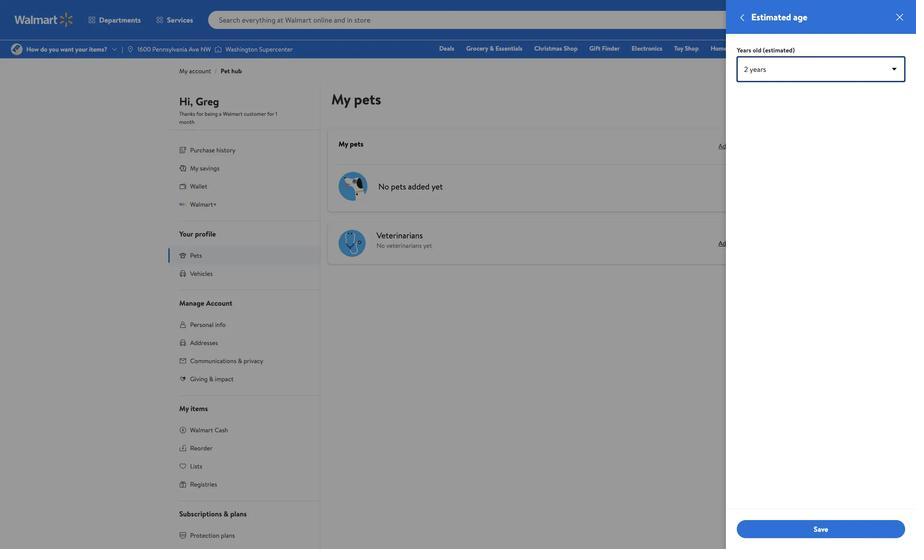 Task type: locate. For each thing, give the bounding box(es) containing it.
pets
[[190, 251, 202, 260]]

1 horizontal spatial for
[[267, 110, 274, 118]]

& right "grocery"
[[490, 44, 494, 53]]

shop right toy
[[685, 44, 699, 53]]

shop right 'christmas'
[[564, 44, 578, 53]]

pet hub link
[[221, 67, 242, 76]]

1 vertical spatial plans
[[221, 532, 235, 541]]

gift
[[590, 44, 601, 53]]

3 icon image from the top
[[179, 252, 187, 259]]

0 horizontal spatial shop
[[564, 44, 578, 53]]

privacy
[[244, 357, 263, 366]]

2 for from the left
[[267, 110, 274, 118]]

yet right veterinarians
[[423, 241, 432, 250]]

yet
[[432, 181, 443, 192], [423, 241, 432, 250]]

0 vertical spatial walmart
[[223, 110, 243, 118]]

17
[[897, 10, 902, 17]]

0 vertical spatial my pets
[[331, 89, 381, 109]]

0 horizontal spatial walmart
[[190, 426, 213, 435]]

fashion
[[739, 44, 760, 53]]

2 icon image from the top
[[179, 201, 187, 208]]

1 icon image from the top
[[179, 165, 187, 172]]

communications & privacy
[[190, 357, 263, 366]]

icon image left pets
[[179, 252, 187, 259]]

walmart+
[[190, 200, 217, 209]]

& left privacy
[[238, 357, 242, 366]]

& for communications
[[238, 357, 242, 366]]

items
[[191, 404, 208, 414]]

add for 2nd 'add' button from the bottom
[[719, 142, 730, 151]]

finder
[[602, 44, 620, 53]]

Walmart Site-Wide search field
[[208, 11, 763, 29]]

back image
[[737, 12, 748, 23]]

0 vertical spatial icon image
[[179, 165, 187, 172]]

0 vertical spatial yet
[[432, 181, 443, 192]]

1 horizontal spatial shop
[[685, 44, 699, 53]]

plans
[[230, 509, 247, 519], [221, 532, 235, 541]]

shop
[[564, 44, 578, 53], [685, 44, 699, 53]]

my savings
[[190, 164, 220, 173]]

my account / pet hub
[[179, 67, 242, 76]]

no
[[379, 181, 389, 192], [377, 241, 385, 250]]

veterinarians
[[387, 241, 422, 250]]

0 vertical spatial add
[[719, 142, 730, 151]]

plans up the protection plans link
[[230, 509, 247, 519]]

giving
[[190, 375, 208, 384]]

icon image left walmart+
[[179, 201, 187, 208]]

icon image inside 'pets' link
[[179, 252, 187, 259]]

my
[[179, 67, 188, 76], [331, 89, 351, 109], [339, 139, 348, 149], [190, 164, 199, 173], [179, 404, 189, 414]]

2 vertical spatial pets
[[391, 181, 406, 192]]

impact
[[215, 375, 234, 384]]

yet inside veterinarians no veterinarians yet
[[423, 241, 432, 250]]

1 vertical spatial no
[[377, 241, 385, 250]]

grocery & essentials
[[466, 44, 523, 53]]

deals link
[[435, 43, 459, 53]]

plans right protection at the bottom of page
[[221, 532, 235, 541]]

& right subscriptions
[[224, 509, 229, 519]]

home link
[[707, 43, 731, 53]]

& inside "link"
[[209, 375, 213, 384]]

purchase
[[190, 146, 215, 155]]

auto
[[772, 44, 785, 53]]

walmart right a
[[223, 110, 243, 118]]

cash
[[215, 426, 228, 435]]

years
[[737, 46, 752, 55]]

1 vertical spatial icon image
[[179, 201, 187, 208]]

my savings link
[[168, 159, 320, 177]]

icon image
[[179, 165, 187, 172], [179, 201, 187, 208], [179, 252, 187, 259]]

save
[[814, 525, 829, 535]]

&
[[490, 44, 494, 53], [238, 357, 242, 366], [209, 375, 213, 384], [224, 509, 229, 519]]

gift finder link
[[585, 43, 624, 53]]

shop inside "link"
[[564, 44, 578, 53]]

2 add from the top
[[719, 239, 730, 248]]

for left 1
[[267, 110, 274, 118]]

icon image left my savings
[[179, 165, 187, 172]]

1 shop from the left
[[564, 44, 578, 53]]

for left being
[[197, 110, 203, 118]]

estimated
[[752, 11, 791, 23]]

my pets
[[331, 89, 381, 109], [339, 139, 364, 149]]

& for giving
[[209, 375, 213, 384]]

yet right 'added'
[[432, 181, 443, 192]]

vet photo image
[[339, 230, 366, 257]]

grocery & essentials link
[[462, 43, 527, 53]]

1 vertical spatial yet
[[423, 241, 432, 250]]

account
[[206, 298, 232, 308]]

walmart inside hi, greg thanks for being a walmart customer for 1 month
[[223, 110, 243, 118]]

reorder link
[[168, 440, 320, 458]]

for
[[197, 110, 203, 118], [267, 110, 274, 118]]

walmart image
[[14, 13, 73, 27]]

add
[[719, 142, 730, 151], [719, 239, 730, 248]]

1 vertical spatial walmart
[[190, 426, 213, 435]]

walmart up reorder
[[190, 426, 213, 435]]

protection
[[190, 532, 219, 541]]

icon image inside the "walmart+" link
[[179, 201, 187, 208]]

addresses
[[190, 339, 218, 348]]

hi, greg link
[[179, 94, 219, 113]]

2 vertical spatial icon image
[[179, 252, 187, 259]]

walmart cash link
[[168, 422, 320, 440]]

0 horizontal spatial for
[[197, 110, 203, 118]]

protection plans
[[190, 532, 235, 541]]

1 horizontal spatial walmart
[[223, 110, 243, 118]]

no inside veterinarians no veterinarians yet
[[377, 241, 385, 250]]

your profile
[[179, 229, 216, 239]]

0 vertical spatial add button
[[719, 139, 730, 153]]

my account link
[[179, 67, 211, 76]]

age
[[794, 11, 808, 23]]

profile
[[195, 229, 216, 239]]

thanks
[[179, 110, 195, 118]]

vehicles
[[190, 269, 213, 278]]

communications & privacy link
[[168, 352, 320, 370]]

1 vertical spatial add
[[719, 239, 730, 248]]

registries link
[[168, 476, 320, 494]]

walmart
[[223, 110, 243, 118], [190, 426, 213, 435]]

& right giving
[[209, 375, 213, 384]]

lists link
[[168, 458, 320, 476]]

no pets added yet
[[379, 181, 443, 192]]

1 for from the left
[[197, 110, 203, 118]]

purchase history link
[[168, 141, 320, 159]]

1 add from the top
[[719, 142, 730, 151]]

christmas shop
[[534, 44, 578, 53]]

icon image inside my savings link
[[179, 165, 187, 172]]

personal
[[190, 321, 214, 330]]

plans inside the protection plans link
[[221, 532, 235, 541]]

1 vertical spatial add button
[[719, 239, 730, 248]]

no left veterinarians
[[377, 241, 385, 250]]

1 vertical spatial my pets
[[339, 139, 364, 149]]

wallet
[[190, 182, 207, 191]]

no left 'added'
[[379, 181, 389, 192]]

protection plans link
[[168, 527, 320, 545]]

2 shop from the left
[[685, 44, 699, 53]]

shop for toy shop
[[685, 44, 699, 53]]



Task type: describe. For each thing, give the bounding box(es) containing it.
subscriptions & plans
[[179, 509, 247, 519]]

0 vertical spatial pets
[[354, 89, 381, 109]]

greg
[[196, 94, 219, 109]]

pets link
[[168, 247, 320, 265]]

giving & impact link
[[168, 370, 320, 388]]

veterinarians no veterinarians yet
[[377, 230, 432, 250]]

christmas
[[534, 44, 562, 53]]

estimated age dialog
[[726, 0, 916, 550]]

dismiss image
[[895, 12, 906, 22]]

yet for no pets added yet
[[432, 181, 443, 192]]

savings
[[200, 164, 220, 173]]

fashion link
[[735, 43, 764, 53]]

account
[[189, 67, 211, 76]]

personal info
[[190, 321, 226, 330]]

registries
[[190, 480, 217, 489]]

manage account
[[179, 298, 232, 308]]

electronics
[[632, 44, 663, 53]]

0 vertical spatial no
[[379, 181, 389, 192]]

info
[[215, 321, 226, 330]]

1 add button from the top
[[719, 139, 730, 153]]

pet
[[221, 67, 230, 76]]

estimated age
[[752, 11, 808, 23]]

$1,230.81
[[887, 22, 904, 29]]

veterinarians
[[377, 230, 423, 241]]

/
[[215, 67, 217, 76]]

save button
[[737, 521, 906, 539]]

purchase history
[[190, 146, 236, 155]]

added
[[408, 181, 430, 192]]

manage
[[179, 298, 204, 308]]

hi,
[[179, 94, 193, 109]]

deals
[[439, 44, 455, 53]]

toy
[[674, 44, 684, 53]]

1
[[276, 110, 277, 118]]

hi, greg thanks for being a walmart customer for 1 month
[[179, 94, 277, 126]]

old
[[753, 46, 762, 55]]

(estimated)
[[763, 46, 795, 55]]

subscriptions
[[179, 509, 222, 519]]

my inside my savings link
[[190, 164, 199, 173]]

being
[[205, 110, 218, 118]]

addresses link
[[168, 334, 320, 352]]

yet for veterinarians no veterinarians yet
[[423, 241, 432, 250]]

toy shop
[[674, 44, 699, 53]]

wallet link
[[168, 177, 320, 196]]

electronics link
[[628, 43, 667, 53]]

Search search field
[[208, 11, 763, 29]]

icon image for my savings
[[179, 165, 187, 172]]

walmart+ link
[[168, 196, 320, 214]]

toy shop link
[[670, 43, 703, 53]]

hub
[[232, 67, 242, 76]]

0 vertical spatial plans
[[230, 509, 247, 519]]

communications
[[190, 357, 236, 366]]

lists
[[190, 462, 202, 471]]

reorder
[[190, 444, 213, 453]]

giving & impact
[[190, 375, 234, 384]]

icon image for walmart+
[[179, 201, 187, 208]]

& for subscriptions
[[224, 509, 229, 519]]

icon image for pets
[[179, 252, 187, 259]]

grocery
[[466, 44, 488, 53]]

2 add button from the top
[[719, 239, 730, 248]]

years old (estimated)
[[737, 46, 795, 55]]

add for 1st 'add' button from the bottom of the page
[[719, 239, 730, 248]]

personal info link
[[168, 316, 320, 334]]

my items
[[179, 404, 208, 414]]

shop for christmas shop
[[564, 44, 578, 53]]

month
[[179, 118, 195, 126]]

gift finder
[[590, 44, 620, 53]]

& for grocery
[[490, 44, 494, 53]]

home
[[711, 44, 727, 53]]

a
[[219, 110, 222, 118]]

your
[[179, 229, 193, 239]]

christmas shop link
[[530, 43, 582, 53]]

auto link
[[768, 43, 789, 53]]

essentials
[[496, 44, 523, 53]]

vehicles link
[[168, 265, 320, 283]]

walmart cash
[[190, 426, 228, 435]]

history
[[217, 146, 236, 155]]

1 vertical spatial pets
[[350, 139, 364, 149]]



Task type: vqa. For each thing, say whether or not it's contained in the screenshot.
Greg
yes



